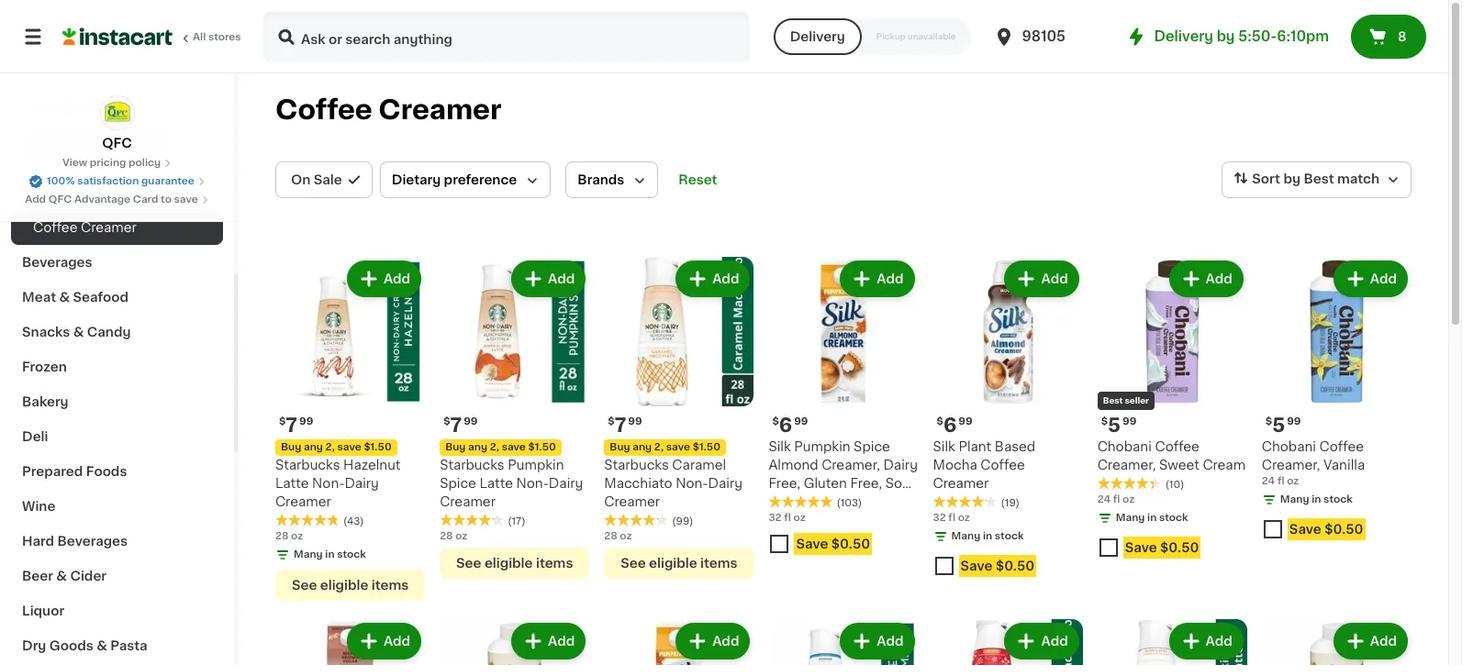 Task type: locate. For each thing, give the bounding box(es) containing it.
2 horizontal spatial eligible
[[649, 558, 698, 570]]

in down starbucks hazelnut latte non-dairy creamer
[[325, 550, 335, 560]]

buy up starbucks pumpkin spice latte non-dairy creamer
[[446, 443, 466, 453]]

coffee inside "chobani coffee creamer, sweet cream"
[[1156, 441, 1200, 454]]

2 horizontal spatial buy
[[610, 443, 631, 453]]

non- up (43)
[[312, 478, 345, 491]]

1 horizontal spatial 5
[[1273, 416, 1286, 435]]

cream up policy
[[126, 133, 169, 146]]

$1.50 up caramel in the bottom of the page
[[693, 443, 721, 453]]

save $0.50 button for silk pumpkin spice almond creamer, dairy free, gluten free, soy free
[[769, 530, 919, 563]]

28 down starbucks hazelnut latte non-dairy creamer
[[275, 532, 289, 542]]

2 horizontal spatial 2,
[[655, 443, 664, 453]]

pumpkin inside silk pumpkin spice almond creamer, dairy free, gluten free, soy free
[[795, 441, 851, 454]]

latte
[[275, 478, 309, 491], [480, 478, 513, 491]]

1 horizontal spatial chobani
[[1263, 441, 1317, 454]]

caramel
[[673, 459, 726, 472]]

0 horizontal spatial spice
[[440, 478, 477, 491]]

save for starbucks pumpkin spice latte non-dairy creamer
[[502, 443, 526, 453]]

$ 6 99 for pumpkin
[[773, 416, 809, 435]]

dairy inside silk pumpkin spice almond creamer, dairy free, gluten free, soy free
[[884, 459, 918, 472]]

0 horizontal spatial creamer,
[[822, 459, 881, 472]]

bakery
[[22, 396, 69, 409]]

prepared
[[22, 466, 83, 478]]

1 creamer, from the left
[[822, 459, 881, 472]]

1 28 oz from the left
[[275, 532, 303, 542]]

items for starbucks hazelnut latte non-dairy creamer
[[372, 580, 409, 592]]

1 buy any 2, save $1.50 from the left
[[281, 443, 392, 453]]

fl inside chobani coffee creamer, vanilla 24 fl oz
[[1278, 477, 1285, 487]]

2, up starbucks caramel macchiato non-dairy creamer
[[655, 443, 664, 453]]

buy for starbucks hazelnut latte non-dairy creamer
[[281, 443, 301, 453]]

1 latte from the left
[[275, 478, 309, 491]]

half up 'cottage'
[[33, 63, 59, 76]]

coffee
[[275, 96, 372, 123], [33, 221, 78, 234], [1156, 441, 1200, 454], [1320, 441, 1365, 454], [981, 459, 1026, 472]]

half up cottage cheese
[[76, 63, 103, 76]]

3 28 oz from the left
[[605, 532, 632, 542]]

1 horizontal spatial qfc
[[102, 137, 132, 150]]

by left 5:50-
[[1217, 29, 1236, 43]]

32 fl oz down free
[[769, 513, 806, 524]]

$ 6 99 up plant
[[937, 416, 973, 435]]

1 horizontal spatial buy
[[446, 443, 466, 453]]

32 fl oz down mocha at the right bottom
[[934, 513, 971, 524]]

0 horizontal spatial see eligible items
[[292, 580, 409, 592]]

0 horizontal spatial non-
[[312, 478, 345, 491]]

$0.50 down (10)
[[1161, 542, 1200, 555]]

32
[[769, 513, 782, 524], [934, 513, 947, 524]]

buy any 2, save $1.50 for hazelnut
[[281, 443, 392, 453]]

28 oz for starbucks caramel macchiato non-dairy creamer
[[605, 532, 632, 542]]

2 horizontal spatial $1.50
[[693, 443, 721, 453]]

2 horizontal spatial $ 7 99
[[608, 416, 642, 435]]

coffee up sweet
[[1156, 441, 1200, 454]]

see eligible items for spice
[[456, 558, 573, 570]]

view pricing policy link
[[62, 156, 172, 171]]

dietary preference
[[392, 174, 517, 186]]

chobani coffee creamer, vanilla 24 fl oz
[[1263, 441, 1366, 487]]

0 horizontal spatial $ 7 99
[[279, 416, 313, 435]]

& up view pricing policy link
[[112, 133, 123, 146]]

qfc
[[102, 137, 132, 150], [48, 195, 72, 205]]

1 horizontal spatial delivery
[[1155, 29, 1214, 43]]

2 horizontal spatial non-
[[676, 478, 708, 491]]

0 horizontal spatial $ 6 99
[[773, 416, 809, 435]]

save for starbucks hazelnut latte non-dairy creamer
[[337, 443, 362, 453]]

99 up almond
[[795, 417, 809, 427]]

$1.50 for caramel
[[693, 443, 721, 453]]

$0.50 for chobani coffee creamer, vanilla
[[1325, 524, 1364, 536]]

creamer, inside "chobani coffee creamer, sweet cream"
[[1098, 459, 1157, 472]]

save $0.50 down (103)
[[797, 538, 871, 551]]

8
[[1399, 30, 1407, 43]]

2 buy from the left
[[446, 443, 466, 453]]

2 non- from the left
[[517, 478, 549, 491]]

$0.50 for silk plant based mocha coffee creamer
[[996, 560, 1035, 573]]

pumpkin up almond
[[795, 441, 851, 454]]

non- inside starbucks pumpkin spice latte non-dairy creamer
[[517, 478, 549, 491]]

1 starbucks from the left
[[275, 459, 340, 472]]

0 horizontal spatial buy any 2, save $1.50
[[281, 443, 392, 453]]

see for starbucks caramel macchiato non-dairy creamer
[[621, 558, 646, 570]]

by for delivery
[[1217, 29, 1236, 43]]

1 horizontal spatial $1.50
[[529, 443, 556, 453]]

5
[[1108, 416, 1121, 435], [1273, 416, 1286, 435]]

satisfaction
[[77, 176, 139, 186]]

1 horizontal spatial pumpkin
[[795, 441, 851, 454]]

7 for starbucks caramel macchiato non-dairy creamer
[[615, 416, 627, 435]]

prepared foods
[[22, 466, 127, 478]]

see eligible items button down (43)
[[275, 570, 425, 602]]

99 up plant
[[959, 417, 973, 427]]

see eligible items button
[[440, 548, 590, 580], [605, 548, 754, 580], [275, 570, 425, 602]]

32 fl oz for silk pumpkin spice almond creamer, dairy free, gluten free, soy free
[[769, 513, 806, 524]]

2 5 from the left
[[1273, 416, 1286, 435]]

0 horizontal spatial cheese
[[33, 152, 83, 164]]

oz
[[1288, 477, 1300, 487], [1123, 495, 1135, 505], [794, 513, 806, 524], [958, 513, 971, 524], [291, 532, 303, 542], [456, 532, 468, 542], [620, 532, 632, 542]]

beverages
[[22, 256, 92, 269], [57, 535, 128, 548]]

silk pumpkin spice almond creamer, dairy free, gluten free, soy free
[[769, 441, 918, 509]]

many down 24 fl oz
[[1116, 513, 1146, 524]]

non- up '(17)'
[[517, 478, 549, 491]]

2 $ from the left
[[444, 417, 450, 427]]

hard beverages link
[[11, 524, 223, 559]]

1 horizontal spatial silk
[[934, 441, 956, 454]]

1 vertical spatial cheese
[[33, 152, 83, 164]]

1 32 from the left
[[769, 513, 782, 524]]

qfc up view pricing policy link
[[102, 137, 132, 150]]

1 vertical spatial coffee creamer
[[33, 221, 137, 234]]

1 horizontal spatial items
[[536, 558, 573, 570]]

3 7 from the left
[[615, 416, 627, 435]]

dairy down caramel in the bottom of the page
[[708, 478, 743, 491]]

creamer, left 'vanilla'
[[1263, 459, 1321, 472]]

starbucks
[[275, 459, 340, 472], [440, 459, 505, 472], [605, 459, 669, 472]]

3 2, from the left
[[655, 443, 664, 453]]

buy any 2, save $1.50 up starbucks pumpkin spice latte non-dairy creamer
[[446, 443, 556, 453]]

stock down (43)
[[337, 550, 366, 560]]

save $0.50 button for chobani coffee creamer, vanilla
[[1263, 515, 1412, 548]]

1 horizontal spatial 32
[[934, 513, 947, 524]]

spice inside starbucks pumpkin spice latte non-dairy creamer
[[440, 478, 477, 491]]

1 vertical spatial qfc
[[48, 195, 72, 205]]

0 horizontal spatial delivery
[[790, 30, 846, 43]]

coffee inside silk plant based mocha coffee creamer
[[981, 459, 1026, 472]]

2 creamer, from the left
[[1098, 459, 1157, 472]]

2 $ 7 99 from the left
[[444, 416, 478, 435]]

$ 6 99 for plant
[[937, 416, 973, 435]]

spice for buy any 2, save $1.50
[[440, 478, 477, 491]]

1 horizontal spatial eligible
[[485, 558, 533, 570]]

1 $ 5 99 from the left
[[1102, 416, 1137, 435]]

eligible down (43)
[[320, 580, 369, 592]]

sort
[[1253, 173, 1281, 186]]

1 horizontal spatial 28
[[440, 532, 453, 542]]

creamer, for chobani coffee creamer, vanilla 24 fl oz
[[1263, 459, 1321, 472]]

best left match
[[1304, 173, 1335, 186]]

stock
[[1324, 495, 1353, 505], [1160, 513, 1189, 524], [995, 532, 1024, 542], [337, 550, 366, 560]]

0 horizontal spatial $ 5 99
[[1102, 416, 1137, 435]]

$ up macchiato
[[608, 417, 615, 427]]

2 any from the left
[[468, 443, 488, 453]]

0 vertical spatial beverages
[[22, 256, 92, 269]]

sort by
[[1253, 173, 1301, 186]]

(43)
[[343, 517, 364, 527]]

save $0.50 down '(19)'
[[961, 560, 1035, 573]]

non- inside starbucks hazelnut latte non-dairy creamer
[[312, 478, 345, 491]]

(19)
[[1001, 499, 1020, 509]]

chobani inside "chobani coffee creamer, sweet cream"
[[1098, 441, 1152, 454]]

starbucks for spice
[[440, 459, 505, 472]]

free, up free
[[769, 478, 801, 491]]

buy any 2, save $1.50 up starbucks caramel macchiato non-dairy creamer
[[610, 443, 721, 453]]

1 horizontal spatial non-
[[517, 478, 549, 491]]

sweet
[[1160, 459, 1200, 472]]

3 buy from the left
[[610, 443, 631, 453]]

0 vertical spatial by
[[1217, 29, 1236, 43]]

buy up starbucks hazelnut latte non-dairy creamer
[[281, 443, 301, 453]]

coffee creamer up dietary
[[275, 96, 502, 123]]

many in stock down (43)
[[294, 550, 366, 560]]

28 down macchiato
[[605, 532, 618, 542]]

stock for 6
[[995, 532, 1024, 542]]

2, for hazelnut
[[326, 443, 335, 453]]

8 button
[[1352, 15, 1427, 59]]

1 horizontal spatial 2,
[[490, 443, 500, 453]]

liquor link
[[11, 594, 223, 629]]

creamer, inside chobani coffee creamer, vanilla 24 fl oz
[[1263, 459, 1321, 472]]

28 for starbucks pumpkin spice latte non-dairy creamer
[[440, 532, 453, 542]]

eligible for macchiato
[[649, 558, 698, 570]]

0 horizontal spatial 32
[[769, 513, 782, 524]]

1 any from the left
[[304, 443, 323, 453]]

2 $1.50 from the left
[[529, 443, 556, 453]]

5 down best seller
[[1108, 416, 1121, 435]]

$0.50 for silk pumpkin spice almond creamer, dairy free, gluten free, soy free
[[832, 538, 871, 551]]

save $0.50
[[1290, 524, 1364, 536], [797, 538, 871, 551], [1126, 542, 1200, 555], [961, 560, 1035, 573]]

many in stock for 6
[[952, 532, 1024, 542]]

3 starbucks from the left
[[605, 459, 669, 472]]

7 up starbucks pumpkin spice latte non-dairy creamer
[[450, 416, 462, 435]]

2 horizontal spatial items
[[701, 558, 738, 570]]

chobani coffee creamer, sweet cream
[[1098, 441, 1246, 472]]

frozen link
[[11, 350, 223, 385]]

$0.50 down 'vanilla'
[[1325, 524, 1364, 536]]

meat & seafood link
[[11, 280, 223, 315]]

$ 5 99 for chobani coffee creamer, vanilla
[[1266, 416, 1302, 435]]

silk inside silk plant based mocha coffee creamer
[[934, 441, 956, 454]]

oz inside chobani coffee creamer, vanilla 24 fl oz
[[1288, 477, 1300, 487]]

starbucks pumpkin spice latte non-dairy creamer
[[440, 459, 583, 509]]

3 non- from the left
[[676, 478, 708, 491]]

2 horizontal spatial starbucks
[[605, 459, 669, 472]]

policy
[[129, 158, 161, 168]]

beverages inside "link"
[[22, 256, 92, 269]]

32 down free
[[769, 513, 782, 524]]

0 horizontal spatial half
[[33, 63, 59, 76]]

dairy left macchiato
[[549, 478, 583, 491]]

advantage
[[74, 195, 131, 205]]

save up hazelnut
[[337, 443, 362, 453]]

best for best seller
[[1104, 397, 1124, 405]]

product group
[[275, 257, 425, 602], [440, 257, 590, 580], [605, 257, 754, 580], [769, 257, 919, 563], [934, 257, 1083, 585], [1098, 257, 1248, 567], [1263, 257, 1412, 548], [275, 620, 425, 666], [440, 620, 590, 666], [605, 620, 754, 666], [769, 620, 919, 666], [934, 620, 1083, 666], [1098, 620, 1248, 666], [1263, 620, 1412, 666]]

spice inside silk pumpkin spice almond creamer, dairy free, gluten free, soy free
[[854, 441, 891, 454]]

best inside field
[[1304, 173, 1335, 186]]

$ 5 99 up chobani coffee creamer, vanilla 24 fl oz
[[1266, 416, 1302, 435]]

32 down mocha at the right bottom
[[934, 513, 947, 524]]

$1.50 up starbucks pumpkin spice latte non-dairy creamer
[[529, 443, 556, 453]]

28 for starbucks caramel macchiato non-dairy creamer
[[605, 532, 618, 542]]

1 horizontal spatial buy any 2, save $1.50
[[446, 443, 556, 453]]

silk inside silk pumpkin spice almond creamer, dairy free, gluten free, soy free
[[769, 441, 791, 454]]

& for half
[[63, 63, 73, 76]]

pumpkin inside starbucks pumpkin spice latte non-dairy creamer
[[508, 459, 564, 472]]

1 horizontal spatial see eligible items button
[[440, 548, 590, 580]]

see eligible items down (43)
[[292, 580, 409, 592]]

cottage cheese link
[[11, 87, 223, 122]]

1 horizontal spatial best
[[1304, 173, 1335, 186]]

chobani inside chobani coffee creamer, vanilla 24 fl oz
[[1263, 441, 1317, 454]]

save
[[1290, 524, 1322, 536], [797, 538, 829, 551], [1126, 542, 1158, 555], [961, 560, 993, 573]]

creamer, up 24 fl oz
[[1098, 459, 1157, 472]]

reset button
[[673, 162, 723, 198]]

delivery for delivery
[[790, 30, 846, 43]]

0 horizontal spatial buy
[[281, 443, 301, 453]]

2 horizontal spatial 7
[[615, 416, 627, 435]]

1 7 from the left
[[286, 416, 298, 435]]

0 vertical spatial spice
[[854, 441, 891, 454]]

non- inside starbucks caramel macchiato non-dairy creamer
[[676, 478, 708, 491]]

any up macchiato
[[633, 443, 652, 453]]

0 horizontal spatial latte
[[275, 478, 309, 491]]

2 horizontal spatial see eligible items button
[[605, 548, 754, 580]]

coffee up 'vanilla'
[[1320, 441, 1365, 454]]

1 buy from the left
[[281, 443, 301, 453]]

save $0.50 for chobani coffee creamer, vanilla
[[1290, 524, 1364, 536]]

2 latte from the left
[[480, 478, 513, 491]]

6 up mocha at the right bottom
[[944, 416, 957, 435]]

2 28 from the left
[[440, 532, 453, 542]]

$0.50
[[1325, 524, 1364, 536], [832, 538, 871, 551], [1161, 542, 1200, 555], [996, 560, 1035, 573]]

3 $ 7 99 from the left
[[608, 416, 642, 435]]

delivery for delivery by 5:50-6:10pm
[[1155, 29, 1214, 43]]

stock down (10)
[[1160, 513, 1189, 524]]

99 up macchiato
[[628, 417, 642, 427]]

1 non- from the left
[[312, 478, 345, 491]]

wine link
[[11, 489, 223, 524]]

pumpkin
[[795, 441, 851, 454], [508, 459, 564, 472]]

save $0.50 button down (103)
[[769, 530, 919, 563]]

None search field
[[263, 11, 750, 62]]

sour cream & cream cheese link
[[11, 122, 223, 175]]

5 99 from the left
[[959, 417, 973, 427]]

3 buy any 2, save $1.50 from the left
[[610, 443, 721, 453]]

save $0.50 button down (10)
[[1098, 534, 1248, 567]]

2, up starbucks pumpkin spice latte non-dairy creamer
[[490, 443, 500, 453]]

1 chobani from the left
[[1098, 441, 1152, 454]]

1 vertical spatial best
[[1104, 397, 1124, 405]]

1 28 from the left
[[275, 532, 289, 542]]

1 horizontal spatial 28 oz
[[440, 532, 468, 542]]

0 horizontal spatial starbucks
[[275, 459, 340, 472]]

non- down caramel in the bottom of the page
[[676, 478, 708, 491]]

in
[[1312, 495, 1322, 505], [1148, 513, 1157, 524], [983, 532, 993, 542], [325, 550, 335, 560]]

creamer, up gluten
[[822, 459, 881, 472]]

5 $ from the left
[[937, 417, 944, 427]]

many down chobani coffee creamer, vanilla 24 fl oz
[[1281, 495, 1310, 505]]

0 horizontal spatial see
[[292, 580, 317, 592]]

2 silk from the left
[[934, 441, 956, 454]]

cream down view
[[33, 186, 76, 199]]

save for starbucks caramel macchiato non-dairy creamer
[[666, 443, 691, 453]]

& right beer
[[56, 570, 67, 583]]

delivery inside button
[[790, 30, 846, 43]]

2, up starbucks hazelnut latte non-dairy creamer
[[326, 443, 335, 453]]

2 buy any 2, save $1.50 from the left
[[446, 443, 556, 453]]

1 $ 7 99 from the left
[[279, 416, 313, 435]]

2 horizontal spatial any
[[633, 443, 652, 453]]

silk
[[769, 441, 791, 454], [934, 441, 956, 454]]

buy any 2, save $1.50
[[281, 443, 392, 453], [446, 443, 556, 453], [610, 443, 721, 453]]

0 horizontal spatial best
[[1104, 397, 1124, 405]]

2 7 from the left
[[450, 416, 462, 435]]

creamer inside starbucks hazelnut latte non-dairy creamer
[[275, 496, 331, 509]]

28
[[275, 532, 289, 542], [440, 532, 453, 542], [605, 532, 618, 542]]

2 28 oz from the left
[[440, 532, 468, 542]]

add
[[25, 195, 46, 205], [384, 273, 411, 286], [548, 273, 575, 286], [713, 273, 740, 286], [877, 273, 904, 286], [1042, 273, 1069, 286], [1206, 273, 1233, 286], [1371, 273, 1398, 286], [384, 636, 411, 648], [548, 636, 575, 648], [713, 636, 740, 648], [877, 636, 904, 648], [1042, 636, 1069, 648], [1206, 636, 1233, 648], [1371, 636, 1398, 648]]

5 up chobani coffee creamer, vanilla 24 fl oz
[[1273, 416, 1286, 435]]

7 up macchiato
[[615, 416, 627, 435]]

instacart logo image
[[62, 26, 173, 48]]

2 99 from the left
[[464, 417, 478, 427]]

save $0.50 button
[[1263, 515, 1412, 548], [769, 530, 919, 563], [1098, 534, 1248, 567], [934, 552, 1083, 585]]

1 horizontal spatial cheese
[[89, 98, 139, 111]]

2 $ 6 99 from the left
[[937, 416, 973, 435]]

0 vertical spatial 24
[[1263, 477, 1276, 487]]

by inside field
[[1284, 173, 1301, 186]]

1 horizontal spatial creamer,
[[1098, 459, 1157, 472]]

0 horizontal spatial items
[[372, 580, 409, 592]]

$ up chobani coffee creamer, vanilla 24 fl oz
[[1266, 417, 1273, 427]]

0 horizontal spatial 28
[[275, 532, 289, 542]]

28 oz for starbucks pumpkin spice latte non-dairy creamer
[[440, 532, 468, 542]]

1 horizontal spatial spice
[[854, 441, 891, 454]]

stock down '(19)'
[[995, 532, 1024, 542]]

items for starbucks pumpkin spice latte non-dairy creamer
[[536, 558, 573, 570]]

$1.50 up hazelnut
[[364, 443, 392, 453]]

many
[[1281, 495, 1310, 505], [1116, 513, 1146, 524], [952, 532, 981, 542], [294, 550, 323, 560]]

1 horizontal spatial 24
[[1263, 477, 1276, 487]]

99 up starbucks pumpkin spice latte non-dairy creamer
[[464, 417, 478, 427]]

save $0.50 button for chobani coffee creamer, sweet cream
[[1098, 534, 1248, 567]]

0 vertical spatial best
[[1304, 173, 1335, 186]]

99
[[299, 417, 313, 427], [464, 417, 478, 427], [628, 417, 642, 427], [795, 417, 809, 427], [959, 417, 973, 427], [1123, 417, 1137, 427], [1288, 417, 1302, 427]]

0 horizontal spatial 7
[[286, 416, 298, 435]]

1 5 from the left
[[1108, 416, 1121, 435]]

0 horizontal spatial coffee creamer
[[33, 221, 137, 234]]

save $0.50 for silk pumpkin spice almond creamer, dairy free, gluten free, soy free
[[797, 538, 871, 551]]

1 32 fl oz from the left
[[769, 513, 806, 524]]

$ 5 99 for chobani coffee creamer, sweet cream
[[1102, 416, 1137, 435]]

coffee up on sale button
[[275, 96, 372, 123]]

$0.50 down '(19)'
[[996, 560, 1035, 573]]

1 horizontal spatial $ 6 99
[[937, 416, 973, 435]]

0 horizontal spatial silk
[[769, 441, 791, 454]]

many in stock down '(19)'
[[952, 532, 1024, 542]]

$ 7 99 for starbucks hazelnut latte non-dairy creamer
[[279, 416, 313, 435]]

0 horizontal spatial by
[[1217, 29, 1236, 43]]

many in stock for buy any 2, save $1.50
[[294, 550, 366, 560]]

0 horizontal spatial free,
[[769, 478, 801, 491]]

2 horizontal spatial creamer,
[[1263, 459, 1321, 472]]

99 up chobani coffee creamer, vanilla 24 fl oz
[[1288, 417, 1302, 427]]

& left pasta
[[97, 640, 107, 653]]

items for starbucks caramel macchiato non-dairy creamer
[[701, 558, 738, 570]]

1 horizontal spatial see
[[456, 558, 482, 570]]

chobani for chobani coffee creamer, sweet cream
[[1098, 441, 1152, 454]]

save up starbucks pumpkin spice latte non-dairy creamer
[[502, 443, 526, 453]]

0 horizontal spatial see eligible items button
[[275, 570, 425, 602]]

pasta
[[110, 640, 148, 653]]

beverages up meat & seafood
[[22, 256, 92, 269]]

$ 5 99 down best seller
[[1102, 416, 1137, 435]]

4 $ from the left
[[773, 417, 779, 427]]

7
[[286, 416, 298, 435], [450, 416, 462, 435], [615, 416, 627, 435]]

$ 6 99 up almond
[[773, 416, 809, 435]]

1 horizontal spatial latte
[[480, 478, 513, 491]]

buy for starbucks pumpkin spice latte non-dairy creamer
[[446, 443, 466, 453]]

2 horizontal spatial 28
[[605, 532, 618, 542]]

see eligible items for macchiato
[[621, 558, 738, 570]]

2 $ 5 99 from the left
[[1266, 416, 1302, 435]]

1 half from the left
[[33, 63, 59, 76]]

4 99 from the left
[[795, 417, 809, 427]]

3 creamer, from the left
[[1263, 459, 1321, 472]]

cheese down half & half link
[[89, 98, 139, 111]]

3 $1.50 from the left
[[693, 443, 721, 453]]

99 down best seller
[[1123, 417, 1137, 427]]

best left 'seller'
[[1104, 397, 1124, 405]]

in down chobani coffee creamer, vanilla 24 fl oz
[[1312, 495, 1322, 505]]

0 vertical spatial qfc
[[102, 137, 132, 150]]

save for chobani coffee creamer, vanilla
[[1290, 524, 1322, 536]]

1 horizontal spatial by
[[1284, 173, 1301, 186]]

see eligible items button for spice
[[440, 548, 590, 580]]

32 fl oz
[[769, 513, 806, 524], [934, 513, 971, 524]]

$ down best seller
[[1102, 417, 1108, 427]]

best
[[1304, 173, 1335, 186], [1104, 397, 1124, 405]]

many in stock
[[1281, 495, 1353, 505], [1116, 513, 1189, 524], [952, 532, 1024, 542], [294, 550, 366, 560]]

& for candy
[[73, 326, 84, 339]]

see eligible items button down '(17)'
[[440, 548, 590, 580]]

$1.50 for pumpkin
[[529, 443, 556, 453]]

1 silk from the left
[[769, 441, 791, 454]]

starbucks inside starbucks hazelnut latte non-dairy creamer
[[275, 459, 340, 472]]

0 horizontal spatial 28 oz
[[275, 532, 303, 542]]

starbucks inside starbucks caramel macchiato non-dairy creamer
[[605, 459, 669, 472]]

cream right sweet
[[1203, 459, 1246, 472]]

1 horizontal spatial starbucks
[[440, 459, 505, 472]]

1 vertical spatial pumpkin
[[508, 459, 564, 472]]

non-
[[312, 478, 345, 491], [517, 478, 549, 491], [676, 478, 708, 491]]

creamer inside silk plant based mocha coffee creamer
[[934, 478, 989, 491]]

mocha
[[934, 459, 978, 472]]

$ up starbucks hazelnut latte non-dairy creamer
[[279, 417, 286, 427]]

1 horizontal spatial half
[[76, 63, 103, 76]]

candy
[[87, 326, 131, 339]]

3 28 from the left
[[605, 532, 618, 542]]

buy any 2, save $1.50 for caramel
[[610, 443, 721, 453]]

0 horizontal spatial eligible
[[320, 580, 369, 592]]

by
[[1217, 29, 1236, 43], [1284, 173, 1301, 186]]

creamer, inside silk pumpkin spice almond creamer, dairy free, gluten free, soy free
[[822, 459, 881, 472]]

1 horizontal spatial 7
[[450, 416, 462, 435]]

eligible for latte
[[320, 580, 369, 592]]

save $0.50 down (10)
[[1126, 542, 1200, 555]]

any for caramel
[[633, 443, 652, 453]]

see eligible items down (99)
[[621, 558, 738, 570]]

0 horizontal spatial $1.50
[[364, 443, 392, 453]]

2 32 fl oz from the left
[[934, 513, 971, 524]]

in for 6
[[983, 532, 993, 542]]

1 horizontal spatial free,
[[851, 478, 883, 491]]

0 horizontal spatial pumpkin
[[508, 459, 564, 472]]

1 6 from the left
[[779, 416, 793, 435]]

buy
[[281, 443, 301, 453], [446, 443, 466, 453], [610, 443, 631, 453]]

1 $1.50 from the left
[[364, 443, 392, 453]]

dairy up soy
[[884, 459, 918, 472]]

coffee creamer down the advantage
[[33, 221, 137, 234]]

spice
[[854, 441, 891, 454], [440, 478, 477, 491]]

1 horizontal spatial $ 5 99
[[1266, 416, 1302, 435]]

eligible down (99)
[[649, 558, 698, 570]]

2 horizontal spatial 28 oz
[[605, 532, 632, 542]]

save up caramel in the bottom of the page
[[666, 443, 691, 453]]

silk up almond
[[769, 441, 791, 454]]

1 2, from the left
[[326, 443, 335, 453]]

see
[[456, 558, 482, 570], [621, 558, 646, 570], [292, 580, 317, 592]]

many down starbucks hazelnut latte non-dairy creamer
[[294, 550, 323, 560]]

any for hazelnut
[[304, 443, 323, 453]]

0 horizontal spatial 5
[[1108, 416, 1121, 435]]

0 horizontal spatial any
[[304, 443, 323, 453]]

& left candy
[[73, 326, 84, 339]]

7 for starbucks hazelnut latte non-dairy creamer
[[286, 416, 298, 435]]

$0.50 down (103)
[[832, 538, 871, 551]]

3 any from the left
[[633, 443, 652, 453]]

24 inside chobani coffee creamer, vanilla 24 fl oz
[[1263, 477, 1276, 487]]

save $0.50 button down 'vanilla'
[[1263, 515, 1412, 548]]

2 32 from the left
[[934, 513, 947, 524]]

0 horizontal spatial chobani
[[1098, 441, 1152, 454]]

save $0.50 button for silk plant based mocha coffee creamer
[[934, 552, 1083, 585]]

beer & cider
[[22, 570, 107, 583]]

2 chobani from the left
[[1263, 441, 1317, 454]]

1 $ 6 99 from the left
[[773, 416, 809, 435]]

starbucks inside starbucks pumpkin spice latte non-dairy creamer
[[440, 459, 505, 472]]

2 horizontal spatial buy any 2, save $1.50
[[610, 443, 721, 453]]

2 2, from the left
[[490, 443, 500, 453]]

2 starbucks from the left
[[440, 459, 505, 472]]

hard
[[22, 535, 54, 548]]

fl for silk pumpkin spice almond creamer, dairy free, gluten free, soy free
[[784, 513, 791, 524]]

Search field
[[264, 13, 748, 61]]

& right meat
[[59, 291, 70, 304]]

&
[[63, 63, 73, 76], [112, 133, 123, 146], [59, 291, 70, 304], [73, 326, 84, 339], [56, 570, 67, 583], [97, 640, 107, 653]]

many for 6
[[952, 532, 981, 542]]

pumpkin for 6
[[795, 441, 851, 454]]

any up starbucks hazelnut latte non-dairy creamer
[[304, 443, 323, 453]]

0 horizontal spatial 6
[[779, 416, 793, 435]]

1 vertical spatial by
[[1284, 173, 1301, 186]]

many in stock for 5
[[1116, 513, 1189, 524]]

2 6 from the left
[[944, 416, 957, 435]]

2 horizontal spatial see
[[621, 558, 646, 570]]

best match
[[1304, 173, 1380, 186]]

0 vertical spatial pumpkin
[[795, 441, 851, 454]]

1 horizontal spatial any
[[468, 443, 488, 453]]

$
[[279, 417, 286, 427], [444, 417, 450, 427], [608, 417, 615, 427], [773, 417, 779, 427], [937, 417, 944, 427], [1102, 417, 1108, 427], [1266, 417, 1273, 427]]

dry goods & pasta link
[[11, 629, 223, 664]]

free,
[[769, 478, 801, 491], [851, 478, 883, 491]]

1 horizontal spatial 6
[[944, 416, 957, 435]]

6
[[779, 416, 793, 435], [944, 416, 957, 435]]

cider
[[70, 570, 107, 583]]

2 horizontal spatial see eligible items
[[621, 558, 738, 570]]



Task type: vqa. For each thing, say whether or not it's contained in the screenshot.
there
no



Task type: describe. For each thing, give the bounding box(es) containing it.
wine
[[22, 500, 55, 513]]

$1.50 for hazelnut
[[364, 443, 392, 453]]

(99)
[[672, 517, 694, 527]]

any for pumpkin
[[468, 443, 488, 453]]

almond
[[769, 459, 819, 472]]

snacks
[[22, 326, 70, 339]]

delivery button
[[774, 18, 862, 55]]

soy
[[886, 478, 911, 491]]

starbucks hazelnut latte non-dairy creamer
[[275, 459, 401, 509]]

cream up view
[[66, 133, 109, 146]]

(103)
[[837, 499, 862, 509]]

3 99 from the left
[[628, 417, 642, 427]]

to
[[161, 195, 172, 205]]

on sale
[[291, 174, 342, 186]]

see eligible items button for macchiato
[[605, 548, 754, 580]]

spice for 6
[[854, 441, 891, 454]]

creamer inside starbucks caramel macchiato non-dairy creamer
[[605, 496, 660, 509]]

silk for silk pumpkin spice almond creamer, dairy free, gluten free, soy free
[[769, 441, 791, 454]]

in for 5
[[1148, 513, 1157, 524]]

5 for chobani coffee creamer, sweet cream
[[1108, 416, 1121, 435]]

pricing
[[90, 158, 126, 168]]

beverages link
[[11, 245, 223, 280]]

many for 5
[[1116, 513, 1146, 524]]

see eligible items button for latte
[[275, 570, 425, 602]]

2 free, from the left
[[851, 478, 883, 491]]

coffee creamer link
[[11, 210, 223, 245]]

in for buy any 2, save $1.50
[[325, 550, 335, 560]]

latte inside starbucks hazelnut latte non-dairy creamer
[[275, 478, 309, 491]]

plant
[[959, 441, 992, 454]]

save $0.50 for chobani coffee creamer, sweet cream
[[1126, 542, 1200, 555]]

macchiato
[[605, 478, 673, 491]]

cream inside the "cream" link
[[33, 186, 76, 199]]

sour
[[33, 133, 63, 146]]

buy for starbucks caramel macchiato non-dairy creamer
[[610, 443, 631, 453]]

add qfc advantage card to save link
[[25, 193, 209, 208]]

by for sort
[[1284, 173, 1301, 186]]

32 fl oz for silk plant based mocha coffee creamer
[[934, 513, 971, 524]]

see for starbucks pumpkin spice latte non-dairy creamer
[[456, 558, 482, 570]]

latte inside starbucks pumpkin spice latte non-dairy creamer
[[480, 478, 513, 491]]

beer & cider link
[[11, 559, 223, 594]]

5 for chobani coffee creamer, vanilla
[[1273, 416, 1286, 435]]

& inside sour cream & cream cheese
[[112, 133, 123, 146]]

bakery link
[[11, 385, 223, 420]]

all
[[193, 32, 206, 42]]

cream link
[[11, 175, 223, 210]]

frozen
[[22, 361, 67, 374]]

goods
[[49, 640, 93, 653]]

snacks & candy link
[[11, 315, 223, 350]]

$0.50 for chobani coffee creamer, sweet cream
[[1161, 542, 1200, 555]]

delivery by 5:50-6:10pm
[[1155, 29, 1330, 43]]

1 $ from the left
[[279, 417, 286, 427]]

dry
[[22, 640, 46, 653]]

deli link
[[11, 420, 223, 455]]

seafood
[[73, 291, 129, 304]]

6 for plant
[[944, 416, 957, 435]]

cheese inside sour cream & cream cheese
[[33, 152, 83, 164]]

delivery by 5:50-6:10pm link
[[1125, 26, 1330, 48]]

6 for pumpkin
[[779, 416, 793, 435]]

liquor
[[22, 605, 64, 618]]

2 half from the left
[[76, 63, 103, 76]]

7 99 from the left
[[1288, 417, 1302, 427]]

1 99 from the left
[[299, 417, 313, 427]]

stock down 'vanilla'
[[1324, 495, 1353, 505]]

chobani for chobani coffee creamer, vanilla 24 fl oz
[[1263, 441, 1317, 454]]

many in stock down chobani coffee creamer, vanilla 24 fl oz
[[1281, 495, 1353, 505]]

$ 7 99 for starbucks pumpkin spice latte non-dairy creamer
[[444, 416, 478, 435]]

100% satisfaction guarantee
[[47, 176, 195, 186]]

vanilla
[[1324, 459, 1366, 472]]

5:50-
[[1239, 29, 1278, 43]]

24 fl oz
[[1098, 495, 1135, 505]]

$ 7 99 for starbucks caramel macchiato non-dairy creamer
[[608, 416, 642, 435]]

32 for silk pumpkin spice almond creamer, dairy free, gluten free, soy free
[[769, 513, 782, 524]]

best seller
[[1104, 397, 1150, 405]]

3 $ from the left
[[608, 417, 615, 427]]

dairy inside starbucks hazelnut latte non-dairy creamer
[[345, 478, 379, 491]]

dairy inside starbucks caramel macchiato non-dairy creamer
[[708, 478, 743, 491]]

half & half
[[33, 63, 103, 76]]

view
[[62, 158, 87, 168]]

service type group
[[774, 18, 971, 55]]

best for best match
[[1304, 173, 1335, 186]]

dietary
[[392, 174, 441, 186]]

6:10pm
[[1278, 29, 1330, 43]]

qfc logo image
[[100, 96, 135, 130]]

meat & seafood
[[22, 291, 129, 304]]

stock for buy any 2, save $1.50
[[337, 550, 366, 560]]

all stores
[[193, 32, 241, 42]]

snacks & candy
[[22, 326, 131, 339]]

starbucks for latte
[[275, 459, 340, 472]]

fl for silk plant based mocha coffee creamer
[[949, 513, 956, 524]]

save for chobani coffee creamer, sweet cream
[[1126, 542, 1158, 555]]

creamer inside starbucks pumpkin spice latte non-dairy creamer
[[440, 496, 496, 509]]

stores
[[208, 32, 241, 42]]

on sale button
[[275, 162, 373, 198]]

see eligible items for latte
[[292, 580, 409, 592]]

starbucks caramel macchiato non-dairy creamer
[[605, 459, 743, 509]]

Best match Sort by field
[[1223, 162, 1412, 198]]

silk for silk plant based mocha coffee creamer
[[934, 441, 956, 454]]

cottage cheese
[[33, 98, 139, 111]]

buy any 2, save $1.50 for pumpkin
[[446, 443, 556, 453]]

see for starbucks hazelnut latte non-dairy creamer
[[292, 580, 317, 592]]

fl for chobani coffee creamer, sweet cream
[[1114, 495, 1121, 505]]

dairy inside starbucks pumpkin spice latte non-dairy creamer
[[549, 478, 583, 491]]

silk plant based mocha coffee creamer
[[934, 441, 1036, 491]]

meat
[[22, 291, 56, 304]]

6 99 from the left
[[1123, 417, 1137, 427]]

non- for latte
[[312, 478, 345, 491]]

32 for silk plant based mocha coffee creamer
[[934, 513, 947, 524]]

(10)
[[1166, 480, 1185, 491]]

brands button
[[566, 162, 659, 198]]

2, for caramel
[[655, 443, 664, 453]]

add qfc advantage card to save
[[25, 195, 198, 205]]

dietary preference button
[[380, 162, 551, 198]]

28 oz for starbucks hazelnut latte non-dairy creamer
[[275, 532, 303, 542]]

foods
[[86, 466, 127, 478]]

many for buy any 2, save $1.50
[[294, 550, 323, 560]]

1 free, from the left
[[769, 478, 801, 491]]

save for silk pumpkin spice almond creamer, dairy free, gluten free, soy free
[[797, 538, 829, 551]]

0 horizontal spatial qfc
[[48, 195, 72, 205]]

qfc link
[[100, 96, 135, 152]]

(17)
[[508, 517, 526, 527]]

starbucks for macchiato
[[605, 459, 669, 472]]

non- for macchiato
[[676, 478, 708, 491]]

1 horizontal spatial coffee creamer
[[275, 96, 502, 123]]

guarantee
[[141, 176, 195, 186]]

& for seafood
[[59, 291, 70, 304]]

cottage
[[33, 98, 86, 111]]

on
[[291, 174, 311, 186]]

pumpkin for buy any 2, save $1.50
[[508, 459, 564, 472]]

free
[[769, 496, 798, 509]]

gluten
[[804, 478, 847, 491]]

98105
[[1023, 29, 1066, 43]]

save right to
[[174, 195, 198, 205]]

7 $ from the left
[[1266, 417, 1273, 427]]

based
[[995, 441, 1036, 454]]

match
[[1338, 173, 1380, 186]]

100%
[[47, 176, 75, 186]]

0 horizontal spatial 24
[[1098, 495, 1111, 505]]

creamer, for chobani coffee creamer, sweet cream
[[1098, 459, 1157, 472]]

coffee inside chobani coffee creamer, vanilla 24 fl oz
[[1320, 441, 1365, 454]]

eligible for spice
[[485, 558, 533, 570]]

dry goods & pasta
[[22, 640, 148, 653]]

card
[[133, 195, 158, 205]]

deli
[[22, 431, 48, 444]]

cream inside "chobani coffee creamer, sweet cream"
[[1203, 459, 1246, 472]]

coffee down 100%
[[33, 221, 78, 234]]

half & half link
[[11, 52, 223, 87]]

sale
[[314, 174, 342, 186]]

100% satisfaction guarantee button
[[29, 171, 206, 189]]

save for silk plant based mocha coffee creamer
[[961, 560, 993, 573]]

2, for pumpkin
[[490, 443, 500, 453]]

1 vertical spatial beverages
[[57, 535, 128, 548]]

7 for starbucks pumpkin spice latte non-dairy creamer
[[450, 416, 462, 435]]

save $0.50 for silk plant based mocha coffee creamer
[[961, 560, 1035, 573]]

all stores link
[[62, 11, 242, 62]]

6 $ from the left
[[1102, 417, 1108, 427]]

28 for starbucks hazelnut latte non-dairy creamer
[[275, 532, 289, 542]]

98105 button
[[993, 11, 1103, 62]]

view pricing policy
[[62, 158, 161, 168]]



